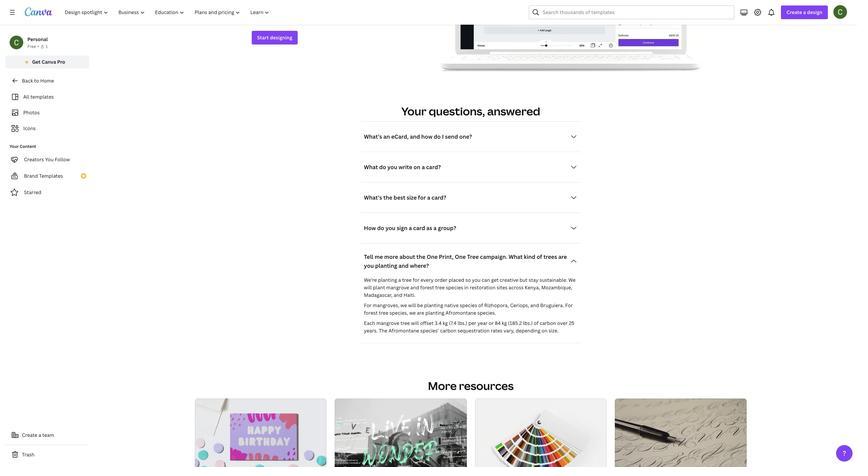 Task type: locate. For each thing, give the bounding box(es) containing it.
how
[[422, 133, 433, 140]]

1 vertical spatial for
[[418, 194, 426, 202]]

0 vertical spatial for
[[279, 14, 287, 22]]

send off your ecard or get your order delivered to your door for free.
[[266, 5, 411, 22]]

will inside 'for mangroves, we will be planting native species of rizhopora, ceriops, and bruguiera. for forest tree species, we are planting afromontane species.'
[[408, 302, 416, 309]]

one left tree
[[455, 253, 466, 261]]

sites
[[497, 284, 508, 291]]

order left delivered in the left of the page
[[350, 5, 364, 13]]

0 horizontal spatial on
[[414, 163, 421, 171]]

species down placed
[[446, 284, 464, 291]]

1 horizontal spatial forest
[[421, 284, 434, 291]]

door
[[266, 14, 278, 22]]

1 vertical spatial card?
[[432, 194, 447, 202]]

mozambique,
[[542, 284, 573, 291]]

all templates
[[23, 94, 54, 100]]

0 horizontal spatial create
[[22, 432, 37, 439]]

the left best
[[384, 194, 393, 202]]

lbs.) right (7.4
[[458, 320, 468, 327]]

(185.2
[[508, 320, 522, 327]]

create left team
[[22, 432, 37, 439]]

None search field
[[529, 5, 735, 19]]

create left "design"
[[787, 9, 803, 15]]

your right ecard
[[336, 5, 348, 13]]

a left "design"
[[804, 9, 807, 15]]

you right so at the right of page
[[472, 277, 481, 283]]

0 horizontal spatial forest
[[364, 310, 378, 316]]

design
[[808, 9, 823, 15]]

0 vertical spatial or
[[320, 5, 325, 13]]

2 for from the left
[[566, 302, 573, 309]]

for left every at the bottom of page
[[413, 277, 420, 283]]

for for we're
[[413, 277, 420, 283]]

1 vertical spatial forest
[[364, 310, 378, 316]]

create inside dropdown button
[[787, 9, 803, 15]]

planting
[[375, 262, 398, 270], [378, 277, 397, 283], [425, 302, 444, 309], [426, 310, 445, 316]]

of up species.
[[479, 302, 483, 309]]

1 vertical spatial order
[[435, 277, 448, 283]]

afromontane
[[446, 310, 477, 316], [389, 328, 419, 334]]

create inside button
[[22, 432, 37, 439]]

1 horizontal spatial what
[[509, 253, 523, 261]]

on left size.
[[542, 328, 548, 334]]

create a card on canva image
[[195, 399, 327, 468]]

do left 'i' at the top right
[[434, 133, 441, 140]]

0 vertical spatial carbon
[[540, 320, 557, 327]]

0 vertical spatial afromontane
[[446, 310, 477, 316]]

1 horizontal spatial get
[[492, 277, 499, 283]]

mangrove up 'the'
[[377, 320, 400, 327]]

resources
[[459, 379, 514, 393]]

planting inside we're planting a tree for every order placed so you can get creative but stay sustainable. we will plant mangrove and forest tree species in restoration sites across kenya, mozambique, madagascar, and haiti.
[[378, 277, 397, 283]]

do inside how do you sign a card as a group? dropdown button
[[378, 224, 384, 232]]

afromontane down native
[[446, 310, 477, 316]]

1 vertical spatial carbon
[[440, 328, 457, 334]]

species
[[446, 284, 464, 291], [460, 302, 478, 309]]

of right kind
[[537, 253, 543, 261]]

0 vertical spatial of
[[537, 253, 543, 261]]

tree down mangroves,
[[379, 310, 389, 316]]

how do you sign a card as a group? button
[[361, 221, 581, 235]]

0 horizontal spatial are
[[417, 310, 425, 316]]

do right how
[[378, 224, 384, 232]]

do inside what do you write on a card? dropdown button
[[379, 163, 386, 171]]

1 your from the left
[[289, 5, 301, 13]]

we up species,
[[401, 302, 407, 309]]

mangrove inside we're planting a tree for every order placed so you can get creative but stay sustainable. we will plant mangrove and forest tree species in restoration sites across kenya, mozambique, madagascar, and haiti.
[[387, 284, 410, 291]]

delivered
[[366, 5, 390, 13]]

1 horizontal spatial carbon
[[540, 320, 557, 327]]

get right can
[[492, 277, 499, 283]]

1 vertical spatial of
[[479, 302, 483, 309]]

1 vertical spatial are
[[417, 310, 425, 316]]

0 vertical spatial create
[[787, 9, 803, 15]]

1 horizontal spatial kg
[[502, 320, 507, 327]]

0 horizontal spatial what
[[364, 163, 378, 171]]

and up haiti.
[[411, 284, 419, 291]]

0 horizontal spatial order
[[350, 5, 364, 13]]

card? for what's the best size for a card?
[[432, 194, 447, 202]]

we're
[[364, 277, 377, 283]]

100 color combinations and how to apply them to your designs image
[[475, 399, 607, 468]]

per
[[469, 320, 477, 327]]

(7.4
[[449, 320, 457, 327]]

do left the write
[[379, 163, 386, 171]]

planting down the more
[[375, 262, 398, 270]]

1 horizontal spatial order
[[435, 277, 448, 283]]

for right 'bruguiera.'
[[566, 302, 573, 309]]

1 vertical spatial mangrove
[[377, 320, 400, 327]]

0 vertical spatial forest
[[421, 284, 434, 291]]

as
[[427, 224, 433, 232]]

0 horizontal spatial to
[[34, 77, 39, 84]]

icons
[[23, 125, 36, 132]]

forest
[[421, 284, 434, 291], [364, 310, 378, 316]]

brand templates
[[24, 173, 63, 179]]

or left 84
[[489, 320, 494, 327]]

print,
[[439, 253, 454, 261]]

are inside the tell me more about the one print, one tree campaign. what kind of trees are you planting and where?
[[559, 253, 567, 261]]

1 for from the left
[[364, 302, 372, 309]]

start designing link
[[252, 31, 298, 44]]

0 vertical spatial your
[[402, 104, 427, 119]]

0 vertical spatial we
[[401, 302, 407, 309]]

your up what's an ecard, and how do i send one?
[[402, 104, 427, 119]]

1 horizontal spatial one
[[455, 253, 466, 261]]

0 horizontal spatial lbs.)
[[458, 320, 468, 327]]

are down be
[[417, 310, 425, 316]]

to right back
[[34, 77, 39, 84]]

for down madagascar,
[[364, 302, 372, 309]]

will left be
[[408, 302, 416, 309]]

for right size
[[418, 194, 426, 202]]

write
[[399, 163, 413, 171]]

will inside we're planting a tree for every order placed so you can get creative but stay sustainable. we will plant mangrove and forest tree species in restoration sites across kenya, mozambique, madagascar, and haiti.
[[364, 284, 372, 291]]

carbon
[[540, 320, 557, 327], [440, 328, 457, 334]]

or right ecard
[[320, 5, 325, 13]]

order right every at the bottom of page
[[435, 277, 448, 283]]

get inside 'send off your ecard or get your order delivered to your door for free.'
[[327, 5, 335, 13]]

1 horizontal spatial afromontane
[[446, 310, 477, 316]]

you down tell on the left of page
[[364, 262, 374, 270]]

on right the write
[[414, 163, 421, 171]]

back to home link
[[5, 74, 89, 88]]

1 horizontal spatial your
[[402, 104, 427, 119]]

species'
[[421, 328, 439, 334]]

one left print,
[[427, 253, 438, 261]]

0 vertical spatial species
[[446, 284, 464, 291]]

afromontane down species,
[[389, 328, 419, 334]]

0 vertical spatial get
[[327, 5, 335, 13]]

1 vertical spatial create
[[22, 432, 37, 439]]

on inside dropdown button
[[414, 163, 421, 171]]

a inside button
[[38, 432, 41, 439]]

0 vertical spatial will
[[364, 284, 372, 291]]

tree up haiti.
[[402, 277, 412, 283]]

and left haiti.
[[394, 292, 403, 299]]

you inside the tell me more about the one print, one tree campaign. what kind of trees are you planting and where?
[[364, 262, 374, 270]]

your right delivered in the left of the page
[[399, 5, 411, 13]]

a inside we're planting a tree for every order placed so you can get creative but stay sustainable. we will plant mangrove and forest tree species in restoration sites across kenya, mozambique, madagascar, and haiti.
[[399, 277, 401, 283]]

1 vertical spatial your
[[10, 144, 19, 149]]

tree
[[402, 277, 412, 283], [436, 284, 445, 291], [379, 310, 389, 316], [401, 320, 410, 327]]

1 horizontal spatial are
[[559, 253, 567, 261]]

card? for what do you write on a card?
[[426, 163, 441, 171]]

and right ceriops,
[[531, 302, 540, 309]]

your
[[402, 104, 427, 119], [10, 144, 19, 149]]

more resources
[[428, 379, 514, 393]]

1 kg from the left
[[443, 320, 448, 327]]

0 vertical spatial card?
[[426, 163, 441, 171]]

1 vertical spatial afromontane
[[389, 328, 419, 334]]

i
[[442, 133, 444, 140]]

0 horizontal spatial kg
[[443, 320, 448, 327]]

for
[[364, 302, 372, 309], [566, 302, 573, 309]]

offset
[[420, 320, 434, 327]]

1 horizontal spatial the
[[417, 253, 426, 261]]

your up free. at the left of the page
[[289, 5, 301, 13]]

2 one from the left
[[455, 253, 466, 261]]

1 horizontal spatial lbs.)
[[523, 320, 533, 327]]

bruguiera.
[[541, 302, 565, 309]]

to
[[392, 5, 397, 13], [34, 77, 39, 84]]

0 vertical spatial order
[[350, 5, 364, 13]]

for inside dropdown button
[[418, 194, 426, 202]]

order inside 'send off your ecard or get your order delivered to your door for free.'
[[350, 5, 364, 13]]

0 horizontal spatial or
[[320, 5, 325, 13]]

are right 'trees'
[[559, 253, 567, 261]]

mangrove
[[387, 284, 410, 291], [377, 320, 400, 327]]

more
[[428, 379, 457, 393]]

of up depending
[[534, 320, 539, 327]]

0 horizontal spatial afromontane
[[389, 328, 419, 334]]

kg right 3.4 on the bottom right
[[443, 320, 448, 327]]

1 vertical spatial or
[[489, 320, 494, 327]]

and
[[410, 133, 420, 140], [399, 262, 409, 270], [411, 284, 419, 291], [394, 292, 403, 299], [531, 302, 540, 309]]

christina overa image
[[834, 5, 848, 19]]

mangrove inside each mangrove tree will offset 3.4 kg (7.4 lbs.) per year or 84 kg (185.2 lbs.) of carbon over 25 years. the afromontane species' carbon sequestration rates vary, depending on size.
[[377, 320, 400, 327]]

0 horizontal spatial the
[[384, 194, 393, 202]]

what inside the tell me more about the one print, one tree campaign. what kind of trees are you planting and where?
[[509, 253, 523, 261]]

across
[[509, 284, 524, 291]]

what's the best size for a card?
[[364, 194, 447, 202]]

0 vertical spatial do
[[434, 133, 441, 140]]

0 vertical spatial to
[[392, 5, 397, 13]]

1 vertical spatial we
[[410, 310, 416, 316]]

start
[[257, 34, 269, 41]]

2 vertical spatial do
[[378, 224, 384, 232]]

1 vertical spatial to
[[34, 77, 39, 84]]

will down we're
[[364, 284, 372, 291]]

0 horizontal spatial for
[[364, 302, 372, 309]]

1 horizontal spatial on
[[542, 328, 548, 334]]

3 your from the left
[[399, 5, 411, 13]]

2 vertical spatial of
[[534, 320, 539, 327]]

forest up each
[[364, 310, 378, 316]]

planting up plant
[[378, 277, 397, 283]]

lbs.) up depending
[[523, 320, 533, 327]]

forest down every at the bottom of page
[[421, 284, 434, 291]]

1 vertical spatial get
[[492, 277, 499, 283]]

0 horizontal spatial get
[[327, 5, 335, 13]]

designing
[[270, 34, 292, 41]]

what do you write on a card? button
[[361, 160, 581, 174]]

1 vertical spatial will
[[408, 302, 416, 309]]

brand templates link
[[5, 169, 89, 183]]

1 vertical spatial what's
[[364, 194, 382, 202]]

1 horizontal spatial create
[[787, 9, 803, 15]]

0 horizontal spatial your
[[289, 5, 301, 13]]

a down about
[[399, 277, 401, 283]]

for mangroves, we will be planting native species of rizhopora, ceriops, and bruguiera. for forest tree species, we are planting afromontane species.
[[364, 302, 573, 316]]

do
[[434, 133, 441, 140], [379, 163, 386, 171], [378, 224, 384, 232]]

0 vertical spatial mangrove
[[387, 284, 410, 291]]

mangroves,
[[373, 302, 400, 309]]

1 vertical spatial on
[[542, 328, 548, 334]]

0 horizontal spatial your
[[10, 144, 19, 149]]

ceriops,
[[511, 302, 530, 309]]

0 vertical spatial what's
[[364, 133, 382, 140]]

a right the 'sign'
[[409, 224, 412, 232]]

for down off
[[279, 14, 287, 22]]

0 vertical spatial are
[[559, 253, 567, 261]]

the up where?
[[417, 253, 426, 261]]

you
[[45, 156, 54, 163]]

start designing
[[257, 34, 292, 41]]

a
[[804, 9, 807, 15], [422, 163, 425, 171], [427, 194, 431, 202], [409, 224, 412, 232], [434, 224, 437, 232], [399, 277, 401, 283], [38, 432, 41, 439]]

your left content
[[10, 144, 19, 149]]

what do you write on a card?
[[364, 163, 441, 171]]

2 vertical spatial will
[[411, 320, 419, 327]]

create a design button
[[782, 5, 829, 19]]

of
[[537, 253, 543, 261], [479, 302, 483, 309], [534, 320, 539, 327]]

or inside 'send off your ecard or get your order delivered to your door for free.'
[[320, 5, 325, 13]]

species right native
[[460, 302, 478, 309]]

are inside 'for mangroves, we will be planting native species of rizhopora, ceriops, and bruguiera. for forest tree species, we are planting afromontane species.'
[[417, 310, 425, 316]]

what's left best
[[364, 194, 382, 202]]

species.
[[478, 310, 496, 316]]

2 horizontal spatial your
[[399, 5, 411, 13]]

free.
[[289, 14, 300, 22]]

card? right the write
[[426, 163, 441, 171]]

1 horizontal spatial we
[[410, 310, 416, 316]]

2 what's from the top
[[364, 194, 382, 202]]

1 what's from the top
[[364, 133, 382, 140]]

and down about
[[399, 262, 409, 270]]

tree down species,
[[401, 320, 410, 327]]

or
[[320, 5, 325, 13], [489, 320, 494, 327]]

1 horizontal spatial your
[[336, 5, 348, 13]]

kg right 84
[[502, 320, 507, 327]]

2 vertical spatial for
[[413, 277, 420, 283]]

order
[[350, 5, 364, 13], [435, 277, 448, 283]]

1 vertical spatial the
[[417, 253, 426, 261]]

carbon down (7.4
[[440, 328, 457, 334]]

vary,
[[504, 328, 515, 334]]

how do you sign a card as a group?
[[364, 224, 457, 232]]

haiti.
[[404, 292, 416, 299]]

questions,
[[429, 104, 485, 119]]

1 vertical spatial what
[[509, 253, 523, 261]]

mangrove up haiti.
[[387, 284, 410, 291]]

1 vertical spatial species
[[460, 302, 478, 309]]

a right size
[[427, 194, 431, 202]]

do for what do you write on a card?
[[379, 163, 386, 171]]

84
[[495, 320, 501, 327]]

what's left the an in the top left of the page
[[364, 133, 382, 140]]

for inside we're planting a tree for every order placed so you can get creative but stay sustainable. we will plant mangrove and forest tree species in restoration sites across kenya, mozambique, madagascar, and haiti.
[[413, 277, 420, 283]]

1 one from the left
[[427, 253, 438, 261]]

lbs.)
[[458, 320, 468, 327], [523, 320, 533, 327]]

1 horizontal spatial or
[[489, 320, 494, 327]]

will inside each mangrove tree will offset 3.4 kg (7.4 lbs.) per year or 84 kg (185.2 lbs.) of carbon over 25 years. the afromontane species' carbon sequestration rates vary, depending on size.
[[411, 320, 419, 327]]

0 vertical spatial what
[[364, 163, 378, 171]]

all templates link
[[10, 91, 85, 104]]

we right species,
[[410, 310, 416, 316]]

1 vertical spatial do
[[379, 163, 386, 171]]

0 horizontal spatial one
[[427, 253, 438, 261]]

0 vertical spatial the
[[384, 194, 393, 202]]

every
[[421, 277, 434, 283]]

will left the offset at bottom
[[411, 320, 419, 327]]

a left team
[[38, 432, 41, 439]]

about
[[400, 253, 416, 261]]

0 horizontal spatial carbon
[[440, 328, 457, 334]]

to right delivered in the left of the page
[[392, 5, 397, 13]]

what's for what's the best size for a card?
[[364, 194, 382, 202]]

1 horizontal spatial for
[[566, 302, 573, 309]]

kenya,
[[525, 284, 541, 291]]

carbon up size.
[[540, 320, 557, 327]]

plant
[[373, 284, 385, 291]]

card? right size
[[432, 194, 447, 202]]

so
[[466, 277, 471, 283]]

what
[[364, 163, 378, 171], [509, 253, 523, 261]]

1 horizontal spatial to
[[392, 5, 397, 13]]

get right ecard
[[327, 5, 335, 13]]

0 vertical spatial on
[[414, 163, 421, 171]]

species inside we're planting a tree for every order placed so you can get creative but stay sustainable. we will plant mangrove and forest tree species in restoration sites across kenya, mozambique, madagascar, and haiti.
[[446, 284, 464, 291]]



Task type: vqa. For each thing, say whether or not it's contained in the screenshot.
BRANDING
no



Task type: describe. For each thing, give the bounding box(es) containing it.
placed
[[449, 277, 465, 283]]

we
[[569, 277, 576, 283]]

group?
[[438, 224, 457, 232]]

tree inside each mangrove tree will offset 3.4 kg (7.4 lbs.) per year or 84 kg (185.2 lbs.) of carbon over 25 years. the afromontane species' carbon sequestration rates vary, depending on size.
[[401, 320, 410, 327]]

will for mangroves,
[[408, 302, 416, 309]]

order inside we're planting a tree for every order placed so you can get creative but stay sustainable. we will plant mangrove and forest tree species in restoration sites across kenya, mozambique, madagascar, and haiti.
[[435, 277, 448, 283]]

•
[[37, 44, 39, 49]]

tell me more about the one print, one tree campaign. what kind of trees are you planting and where? button
[[361, 252, 581, 271]]

you left the write
[[388, 163, 398, 171]]

and inside 'for mangroves, we will be planting native species of rizhopora, ceriops, and bruguiera. for forest tree species, we are planting afromontane species.'
[[531, 302, 540, 309]]

your questions, answered
[[402, 104, 541, 119]]

sustainable.
[[540, 277, 568, 283]]

more
[[385, 253, 398, 261]]

2 lbs.) from the left
[[523, 320, 533, 327]]

planting inside the tell me more about the one print, one tree campaign. what kind of trees are you planting and where?
[[375, 262, 398, 270]]

templates
[[39, 173, 63, 179]]

get canva pro
[[32, 59, 65, 65]]

what's an ecard, and how do i send one? button
[[361, 130, 581, 144]]

depending
[[516, 328, 541, 334]]

tree up native
[[436, 284, 445, 291]]

what's an ecard, and how do i send one?
[[364, 133, 472, 140]]

year
[[478, 320, 488, 327]]

over
[[558, 320, 568, 327]]

for for what's
[[418, 194, 426, 202]]

personal
[[27, 36, 48, 43]]

ecard
[[302, 5, 318, 13]]

trash link
[[5, 448, 89, 462]]

do inside what's an ecard, and how do i send one? dropdown button
[[434, 133, 441, 140]]

forest inside 'for mangroves, we will be planting native species of rizhopora, ceriops, and bruguiera. for forest tree species, we are planting afromontane species.'
[[364, 310, 378, 316]]

species,
[[390, 310, 408, 316]]

me
[[375, 253, 383, 261]]

and inside the tell me more about the one print, one tree campaign. what kind of trees are you planting and where?
[[399, 262, 409, 270]]

follow
[[55, 156, 70, 163]]

an
[[384, 133, 390, 140]]

what's for what's an ecard, and how do i send one?
[[364, 133, 382, 140]]

0 horizontal spatial we
[[401, 302, 407, 309]]

templates
[[30, 94, 54, 100]]

tell
[[364, 253, 374, 261]]

icons link
[[10, 122, 85, 135]]

team
[[42, 432, 54, 439]]

forest inside we're planting a tree for every order placed so you can get creative but stay sustainable. we will plant mangrove and forest tree species in restoration sites across kenya, mozambique, madagascar, and haiti.
[[421, 284, 434, 291]]

sign
[[397, 224, 408, 232]]

card
[[414, 224, 425, 232]]

2 your from the left
[[336, 5, 348, 13]]

be
[[417, 302, 423, 309]]

can
[[482, 277, 490, 283]]

send
[[445, 133, 458, 140]]

a right as
[[434, 224, 437, 232]]

or inside each mangrove tree will offset 3.4 kg (7.4 lbs.) per year or 84 kg (185.2 lbs.) of carbon over 25 years. the afromontane species' carbon sequestration rates vary, depending on size.
[[489, 320, 494, 327]]

create for create a team
[[22, 432, 37, 439]]

tell me more about the one print, one tree campaign. what kind of trees are you planting and where?
[[364, 253, 567, 270]]

get canva pro button
[[5, 56, 89, 69]]

2 kg from the left
[[502, 320, 507, 327]]

will for mangrove
[[411, 320, 419, 327]]

trees
[[544, 253, 558, 261]]

top level navigation element
[[60, 5, 275, 19]]

tree inside 'for mangroves, we will be planting native species of rizhopora, ceriops, and bruguiera. for forest tree species, we are planting afromontane species.'
[[379, 310, 389, 316]]

tree
[[467, 253, 479, 261]]

the
[[379, 328, 388, 334]]

afromontane inside each mangrove tree will offset 3.4 kg (7.4 lbs.) per year or 84 kg (185.2 lbs.) of carbon over 25 years. the afromontane species' carbon sequestration rates vary, depending on size.
[[389, 328, 419, 334]]

your content
[[10, 144, 36, 149]]

answered
[[488, 104, 541, 119]]

for inside 'send off your ecard or get your order delivered to your door for free.'
[[279, 14, 287, 22]]

the inside the tell me more about the one print, one tree campaign. what kind of trees are you planting and where?
[[417, 253, 426, 261]]

where?
[[410, 262, 429, 270]]

sequestration
[[458, 328, 490, 334]]

of inside the tell me more about the one print, one tree campaign. what kind of trees are you planting and where?
[[537, 253, 543, 261]]

60 free calligraphy fonts and lettering fonts download image
[[335, 399, 467, 468]]

campaign.
[[480, 253, 508, 261]]

afromontane inside 'for mangroves, we will be planting native species of rizhopora, ceriops, and bruguiera. for forest tree species, we are planting afromontane species.'
[[446, 310, 477, 316]]

home
[[40, 77, 54, 84]]

content
[[20, 144, 36, 149]]

planting right be
[[425, 302, 444, 309]]

create a team button
[[5, 429, 89, 443]]

species inside 'for mangroves, we will be planting native species of rizhopora, ceriops, and bruguiera. for forest tree species, we are planting afromontane species.'
[[460, 302, 478, 309]]

best
[[394, 194, 406, 202]]

creators you follow
[[24, 156, 70, 163]]

the inside what's the best size for a card? dropdown button
[[384, 194, 393, 202]]

creators
[[24, 156, 44, 163]]

how
[[364, 224, 376, 232]]

do for how do you sign a card as a group?
[[378, 224, 384, 232]]

stay
[[529, 277, 539, 283]]

brand
[[24, 173, 38, 179]]

native
[[445, 302, 459, 309]]

we're planting a tree for every order placed so you can get creative but stay sustainable. we will plant mangrove and forest tree species in restoration sites across kenya, mozambique, madagascar, and haiti.
[[364, 277, 576, 299]]

3.4
[[435, 320, 442, 327]]

get
[[32, 59, 40, 65]]

each
[[364, 320, 375, 327]]

years.
[[364, 328, 378, 334]]

how to design and print (or send) your cards image
[[441, 0, 702, 71]]

restoration
[[470, 284, 496, 291]]

Search search field
[[543, 6, 731, 19]]

create for create a design
[[787, 9, 803, 15]]

to inside 'send off your ecard or get your order delivered to your door for free.'
[[392, 5, 397, 13]]

creators you follow link
[[5, 153, 89, 167]]

you left the 'sign'
[[386, 224, 396, 232]]

50 free handwriting fonts image
[[615, 399, 747, 468]]

of inside 'for mangroves, we will be planting native species of rizhopora, ceriops, and bruguiera. for forest tree species, we are planting afromontane species.'
[[479, 302, 483, 309]]

size.
[[549, 328, 559, 334]]

pro
[[57, 59, 65, 65]]

back
[[22, 77, 33, 84]]

photos
[[23, 109, 40, 116]]

planting up 3.4 on the bottom right
[[426, 310, 445, 316]]

ecard,
[[392, 133, 409, 140]]

each mangrove tree will offset 3.4 kg (7.4 lbs.) per year or 84 kg (185.2 lbs.) of carbon over 25 years. the afromontane species' carbon sequestration rates vary, depending on size.
[[364, 320, 575, 334]]

one?
[[460, 133, 472, 140]]

of inside each mangrove tree will offset 3.4 kg (7.4 lbs.) per year or 84 kg (185.2 lbs.) of carbon over 25 years. the afromontane species' carbon sequestration rates vary, depending on size.
[[534, 320, 539, 327]]

size
[[407, 194, 417, 202]]

you inside we're planting a tree for every order placed so you can get creative but stay sustainable. we will plant mangrove and forest tree species in restoration sites across kenya, mozambique, madagascar, and haiti.
[[472, 277, 481, 283]]

canva
[[42, 59, 56, 65]]

back to home
[[22, 77, 54, 84]]

a right the write
[[422, 163, 425, 171]]

your for your content
[[10, 144, 19, 149]]

1 lbs.) from the left
[[458, 320, 468, 327]]

creative
[[500, 277, 519, 283]]

off
[[280, 5, 288, 13]]

photos link
[[10, 106, 85, 119]]

but
[[520, 277, 528, 283]]

trash
[[22, 452, 34, 458]]

1
[[46, 44, 48, 49]]

kind
[[524, 253, 536, 261]]

get inside we're planting a tree for every order placed so you can get creative but stay sustainable. we will plant mangrove and forest tree species in restoration sites across kenya, mozambique, madagascar, and haiti.
[[492, 277, 499, 283]]

and left how
[[410, 133, 420, 140]]

starred link
[[5, 186, 89, 200]]

on inside each mangrove tree will offset 3.4 kg (7.4 lbs.) per year or 84 kg (185.2 lbs.) of carbon over 25 years. the afromontane species' carbon sequestration rates vary, depending on size.
[[542, 328, 548, 334]]

your for your questions, answered
[[402, 104, 427, 119]]



